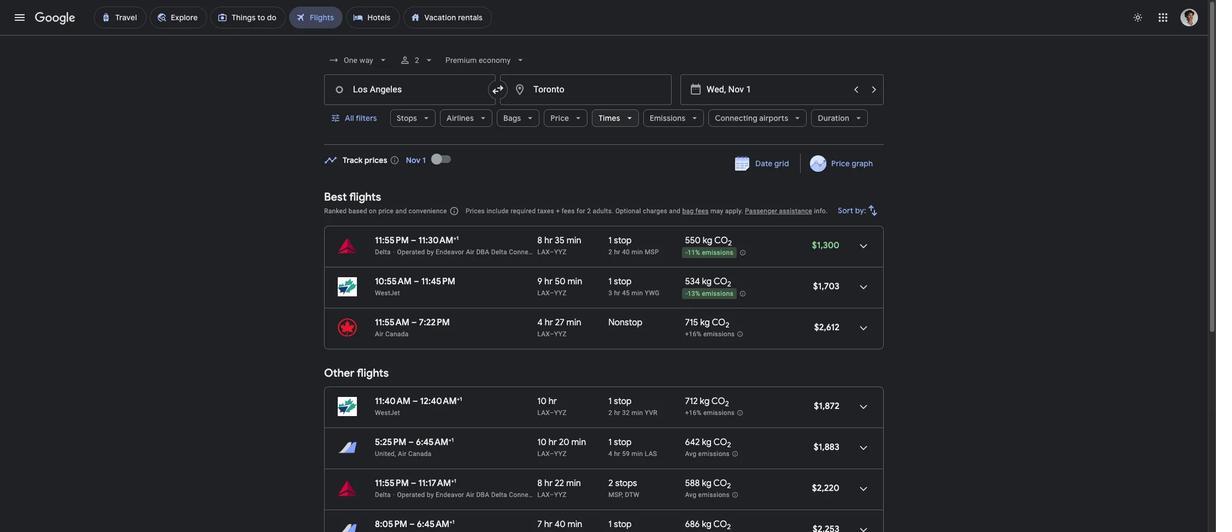 Task type: locate. For each thing, give the bounding box(es) containing it.
track prices
[[343, 155, 388, 165]]

10 inside 10 hr lax – yyz
[[538, 396, 547, 407]]

1 vertical spatial operated
[[397, 491, 425, 499]]

0 vertical spatial price
[[551, 113, 569, 123]]

passenger
[[745, 207, 778, 215]]

0 vertical spatial 6:45 am
[[416, 437, 449, 448]]

bag
[[683, 207, 694, 215]]

2 1 stop flight. element from the top
[[609, 276, 632, 289]]

kg for 712
[[700, 396, 710, 407]]

0 vertical spatial canada
[[386, 330, 409, 338]]

hr left 35
[[545, 235, 553, 246]]

avg for 588
[[686, 491, 697, 499]]

kg up the -13% emissions
[[703, 276, 712, 287]]

1 1 stop flight. element from the top
[[609, 235, 632, 248]]

– inside 5:25 pm – 6:45 am + 1
[[409, 437, 414, 448]]

leaves los angeles international airport at 11:40 am on wednesday, november 1 and arrives at toronto pearson international airport at 12:40 am on thursday, november 2. element
[[375, 395, 462, 407]]

6 lax from the top
[[538, 491, 550, 499]]

5 stop from the top
[[614, 519, 632, 530]]

arrival time: 6:45 am on  thursday, november 2. text field down the 11:17 am at the left
[[417, 518, 455, 530]]

delta
[[375, 248, 391, 256], [492, 248, 507, 256], [375, 491, 391, 499], [492, 491, 507, 499]]

+16% emissions
[[686, 330, 735, 338], [686, 409, 735, 417]]

11:55 pm
[[375, 235, 409, 246], [375, 478, 409, 489]]

0 vertical spatial -
[[686, 249, 688, 257]]

yyz down the total duration 10 hr. element
[[555, 409, 567, 417]]

1 fees from the left
[[562, 207, 575, 215]]

4 left the 59 at the right
[[609, 450, 613, 458]]

stop for 1 stop 4 hr 59 min las
[[614, 437, 632, 448]]

by for 11:17 am
[[427, 491, 434, 499]]

– left 11:45 pm
[[414, 276, 419, 287]]

1 horizontal spatial and
[[670, 207, 681, 215]]

avg down 642 on the right bottom of the page
[[686, 450, 697, 458]]

1 stop 3 hr 45 min ywg
[[609, 276, 660, 297]]

hr inside 1 stop 3 hr 45 min ywg
[[615, 289, 621, 297]]

lax for 10 hr 20 min
[[538, 450, 550, 458]]

-11% emissions
[[686, 249, 734, 257]]

1 vertical spatial 40
[[555, 519, 566, 530]]

8 for 8 hr 35 min
[[538, 235, 543, 246]]

0 vertical spatial westjet
[[375, 289, 400, 297]]

$1,883
[[814, 442, 840, 453]]

4 yyz from the top
[[555, 409, 567, 417]]

flight details. leaves los angeles international airport at 10:55 am on wednesday, november 1 and arrives at toronto pearson international airport at 11:45 pm on wednesday, november 1. image
[[851, 274, 877, 300]]

flights up based
[[349, 190, 381, 204]]

flight details. leaves los angeles international airport at 11:55 am on wednesday, november 1 and arrives at toronto pearson international airport at 7:22 pm on wednesday, november 1. image
[[851, 315, 877, 341]]

+ inside the 11:55 pm – 11:30 am + 1
[[454, 235, 457, 242]]

10 hr 20 min lax – yyz
[[538, 437, 587, 458]]

+16% emissions for 715
[[686, 330, 735, 338]]

2 lax from the top
[[538, 289, 550, 297]]

3 lax from the top
[[538, 330, 550, 338]]

8 hr 22 min lax – yyz
[[538, 478, 581, 499]]

2 avg emissions from the top
[[686, 491, 730, 499]]

0 horizontal spatial fees
[[562, 207, 575, 215]]

1 up '3'
[[609, 276, 612, 287]]

min inside "8 hr 35 min lax – yyz"
[[567, 235, 582, 246]]

canada down leaves los angeles international airport at 5:25 pm on wednesday, november 1 and arrives at toronto pearson international airport at 6:45 am on thursday, november 2. element
[[409, 450, 432, 458]]

10 inside 10 hr 20 min lax – yyz
[[538, 437, 547, 448]]

emissions
[[702, 249, 734, 257], [702, 290, 734, 298], [704, 330, 735, 338], [704, 409, 735, 417], [699, 450, 730, 458], [699, 491, 730, 499]]

+16% down 715
[[686, 330, 702, 338]]

0 vertical spatial 11:55 pm
[[375, 235, 409, 246]]

– inside 11:55 pm – 11:17 am + 1
[[411, 478, 417, 489]]

4 stop from the top
[[614, 437, 632, 448]]

0 vertical spatial +16% emissions
[[686, 330, 735, 338]]

min right 22
[[567, 478, 581, 489]]

– inside 8 hr 22 min lax – yyz
[[550, 491, 555, 499]]

Arrival time: 6:45 AM on  Thursday, November 2. text field
[[416, 436, 454, 448], [417, 518, 455, 530]]

0 vertical spatial connection
[[509, 248, 544, 256]]

1 and from the left
[[396, 207, 407, 215]]

lax inside 9 hr 50 min lax – yyz
[[538, 289, 550, 297]]

price
[[379, 207, 394, 215]]

1 11:55 pm from the top
[[375, 235, 409, 246]]

8:05 pm
[[375, 519, 408, 530]]

1 8 from the top
[[538, 235, 543, 246]]

+ inside 5:25 pm – 6:45 am + 1
[[449, 436, 452, 444]]

1 inside find the best price region
[[423, 155, 426, 165]]

duration button
[[812, 105, 869, 131]]

hr left 20
[[549, 437, 557, 448]]

2 avg from the top
[[686, 491, 697, 499]]

emissions for 712
[[704, 409, 735, 417]]

1 vertical spatial by
[[427, 491, 434, 499]]

1 +16% emissions from the top
[[686, 330, 735, 338]]

air inside 11:55 am – 7:22 pm air canada
[[375, 330, 384, 338]]

2 8 from the top
[[538, 478, 543, 489]]

- for 550
[[686, 249, 688, 257]]

1 inside 1 stop 2 hr 40 min msp
[[609, 235, 612, 246]]

total duration 8 hr 35 min. element
[[538, 235, 609, 248]]

kg inside 550 kg co 2
[[703, 235, 713, 246]]

hr inside the "4 hr 27 min lax – yyz"
[[545, 317, 553, 328]]

stop inside 1 stop 2 hr 40 min msp
[[614, 235, 632, 246]]

0 vertical spatial 8
[[538, 235, 543, 246]]

4 lax from the top
[[538, 409, 550, 417]]

min right 20
[[572, 437, 587, 448]]

layover (1 of 1) is a 2 hr 32 min layover at vancouver international airport in vancouver. element
[[609, 409, 680, 417]]

hr inside 10 hr 20 min lax – yyz
[[549, 437, 557, 448]]

emissions for 642
[[699, 450, 730, 458]]

connection for 8 hr 35 min
[[509, 248, 544, 256]]

price for price graph
[[832, 159, 850, 168]]

operated by endeavor air dba delta connection for 11:17 am
[[397, 491, 544, 499]]

11:55 am
[[375, 317, 410, 328]]

0 vertical spatial msp
[[645, 248, 660, 256]]

nov 1
[[406, 155, 426, 165]]

+16% down "712"
[[686, 409, 702, 417]]

1 operated by endeavor air dba delta connection from the top
[[397, 248, 544, 256]]

date grid
[[756, 159, 790, 168]]

2 10 from the top
[[538, 437, 547, 448]]

1 right nov
[[423, 155, 426, 165]]

3
[[609, 289, 613, 297]]

kg right 588
[[702, 478, 712, 489]]

westjet down "10:55 am"
[[375, 289, 400, 297]]

1 stop from the top
[[614, 235, 632, 246]]

yyz for 50
[[555, 289, 567, 297]]

yyz down 35
[[555, 248, 567, 256]]

sort
[[839, 206, 854, 215]]

co inside 712 kg co 2
[[712, 396, 726, 407]]

1 endeavor from the top
[[436, 248, 464, 256]]

operated by endeavor air dba delta connection
[[397, 248, 544, 256], [397, 491, 544, 499]]

hr right '3'
[[615, 289, 621, 297]]

+
[[556, 207, 560, 215], [454, 235, 457, 242], [457, 395, 460, 403], [449, 436, 452, 444], [451, 477, 454, 485], [450, 518, 453, 526]]

3 yyz from the top
[[555, 330, 567, 338]]

0 vertical spatial 40
[[622, 248, 630, 256]]

11:55 pm – 11:30 am + 1
[[375, 235, 459, 246]]

times
[[599, 113, 621, 123]]

operated down leaves los angeles international airport at 11:55 pm on wednesday, november 1 and arrives at toronto pearson international airport at 11:17 am on thursday, november 2. element
[[397, 491, 425, 499]]

10 left 20
[[538, 437, 547, 448]]

all filters button
[[324, 105, 386, 131]]

4 inside the "4 hr 27 min lax – yyz"
[[538, 317, 543, 328]]

assistance
[[780, 207, 813, 215]]

departure time: 11:55 pm. text field for 11:30 am
[[375, 235, 409, 246]]

avg emissions down 642 kg co 2
[[686, 450, 730, 458]]

stop inside 1 stop 2 hr 32 min yvr
[[614, 396, 632, 407]]

2 +16% emissions from the top
[[686, 409, 735, 417]]

westjet down departure time: 11:40 am. text field
[[375, 409, 400, 417]]

2 dba from the top
[[477, 491, 490, 499]]

1 vertical spatial 8
[[538, 478, 543, 489]]

price inside popup button
[[551, 113, 569, 123]]

– left the 11:17 am at the left
[[411, 478, 417, 489]]

min right 45
[[632, 289, 643, 297]]

co inside 686 kg co 2
[[714, 519, 728, 530]]

1
[[423, 155, 426, 165], [457, 235, 459, 242], [609, 235, 612, 246], [609, 276, 612, 287], [460, 395, 462, 403], [609, 396, 612, 407], [452, 436, 454, 444], [609, 437, 612, 448], [454, 477, 457, 485], [453, 518, 455, 526], [609, 519, 612, 530]]

2 - from the top
[[686, 290, 688, 298]]

co inside 715 kg co 2
[[712, 317, 726, 328]]

None text field
[[324, 74, 496, 105], [500, 74, 672, 105], [324, 74, 496, 105], [500, 74, 672, 105]]

Departure time: 11:55 PM. text field
[[375, 235, 409, 246], [375, 478, 409, 489]]

4
[[538, 317, 543, 328], [609, 450, 613, 458]]

1 stop flight. element for 10 hr
[[609, 396, 632, 409]]

yyz inside 8 hr 22 min lax – yyz
[[555, 491, 567, 499]]

optional
[[616, 207, 642, 215]]

connection up 9
[[509, 248, 544, 256]]

westjet inside 10:55 am – 11:45 pm westjet
[[375, 289, 400, 297]]

include
[[487, 207, 509, 215]]

1 vertical spatial westjet
[[375, 409, 400, 417]]

kg inside 642 kg co 2
[[702, 437, 712, 448]]

550
[[686, 235, 701, 246]]

change appearance image
[[1126, 4, 1152, 31]]

operated
[[397, 248, 425, 256], [397, 491, 425, 499]]

- down 550
[[686, 249, 688, 257]]

2 inside 550 kg co 2
[[728, 239, 732, 248]]

min right the 59 at the right
[[632, 450, 643, 458]]

lax for 9 hr 50 min
[[538, 289, 550, 297]]

Arrival time: 11:17 AM on  Thursday, November 2. text field
[[419, 477, 457, 489]]

yyz for 35
[[555, 248, 567, 256]]

– inside 8:05 pm – 6:45 am + 1
[[410, 519, 415, 530]]

lax for 8 hr 35 min
[[538, 248, 550, 256]]

1 vertical spatial connection
[[509, 491, 544, 499]]

price graph button
[[803, 154, 882, 173]]

2 inside 534 kg co 2
[[728, 280, 732, 289]]

534 kg co 2
[[686, 276, 732, 289]]

5 lax from the top
[[538, 450, 550, 458]]

0 horizontal spatial and
[[396, 207, 407, 215]]

1 operated from the top
[[397, 248, 425, 256]]

1 vertical spatial avg
[[686, 491, 697, 499]]

connection up 7
[[509, 491, 544, 499]]

4 1 stop flight. element from the top
[[609, 437, 632, 450]]

5:25 pm – 6:45 am + 1
[[375, 436, 454, 448]]

min inside 1 stop 3 hr 45 min ywg
[[632, 289, 643, 297]]

Arrival time: 11:30 AM on  Thursday, November 2. text field
[[419, 235, 459, 246]]

0 vertical spatial arrival time: 6:45 am on  thursday, november 2. text field
[[416, 436, 454, 448]]

1872 US dollars text field
[[815, 401, 840, 412]]

operated down leaves los angeles international airport at 11:55 pm on wednesday, november 1 and arrives at toronto pearson international airport at 11:30 am on thursday, november 2. element
[[397, 248, 425, 256]]

price inside button
[[832, 159, 850, 168]]

convenience
[[409, 207, 447, 215]]

lax down total duration 10 hr 20 min. element
[[538, 450, 550, 458]]

– right the 8:05 pm
[[410, 519, 415, 530]]

co inside 588 kg co 2
[[714, 478, 728, 489]]

track
[[343, 155, 363, 165]]

co for 715
[[712, 317, 726, 328]]

ranked based on price and convenience
[[324, 207, 447, 215]]

1 westjet from the top
[[375, 289, 400, 297]]

yyz down 22
[[555, 491, 567, 499]]

stop inside 1 stop 4 hr 59 min las
[[614, 437, 632, 448]]

1 stop 4 hr 59 min las
[[609, 437, 658, 458]]

hr up total duration 10 hr 20 min. element
[[549, 396, 557, 407]]

1 vertical spatial price
[[832, 159, 850, 168]]

lax down the total duration 4 hr 27 min. element
[[538, 330, 550, 338]]

1 vertical spatial msp
[[609, 491, 622, 499]]

1 down arrival time: 11:17 am on  thursday, november 2. text box
[[453, 518, 455, 526]]

yyz inside 10 hr lax – yyz
[[555, 409, 567, 417]]

1 stop flight. element
[[609, 235, 632, 248], [609, 276, 632, 289], [609, 396, 632, 409], [609, 437, 632, 450], [609, 519, 632, 532]]

1 horizontal spatial fees
[[696, 207, 709, 215]]

6:45 am up united, air canada
[[416, 437, 449, 448]]

find the best price region
[[324, 146, 884, 182]]

6:45 am for 8:05 pm
[[417, 519, 450, 530]]

$2,612
[[815, 322, 840, 333]]

40 right 7
[[555, 519, 566, 530]]

2 by from the top
[[427, 491, 434, 499]]

canada down 11:55 am
[[386, 330, 409, 338]]

5 1 stop flight. element from the top
[[609, 519, 632, 532]]

+16% emissions down 712 kg co 2
[[686, 409, 735, 417]]

fees left for
[[562, 207, 575, 215]]

kg up the -11% emissions at the right
[[703, 235, 713, 246]]

2 and from the left
[[670, 207, 681, 215]]

1 down adults.
[[609, 235, 612, 246]]

20
[[559, 437, 570, 448]]

2 inside 2 stops msp , dtw
[[609, 478, 614, 489]]

+16% emissions for 712
[[686, 409, 735, 417]]

1 horizontal spatial msp
[[645, 248, 660, 256]]

3 stop from the top
[[614, 396, 632, 407]]

stop up the 59 at the right
[[614, 437, 632, 448]]

2 stops flight. element
[[609, 478, 638, 491]]

price for price
[[551, 113, 569, 123]]

lax down the total duration 10 hr. element
[[538, 409, 550, 417]]

co inside 642 kg co 2
[[714, 437, 728, 448]]

co for 712
[[712, 396, 726, 407]]

min inside the "4 hr 27 min lax – yyz"
[[567, 317, 582, 328]]

min right 7
[[568, 519, 583, 530]]

departure time: 11:55 pm. text field down united,
[[375, 478, 409, 489]]

yyz inside 9 hr 50 min lax – yyz
[[555, 289, 567, 297]]

0 vertical spatial avg emissions
[[686, 450, 730, 458]]

0 horizontal spatial 4
[[538, 317, 543, 328]]

nonstop
[[609, 317, 643, 328]]

operated for 11:30 am
[[397, 248, 425, 256]]

– left "11:30 am"
[[411, 235, 417, 246]]

+ for 10 hr
[[457, 395, 460, 403]]

united,
[[375, 450, 396, 458]]

avg emissions for 642
[[686, 450, 730, 458]]

0 horizontal spatial msp
[[609, 491, 622, 499]]

co for 534
[[714, 276, 728, 287]]

1 horizontal spatial 40
[[622, 248, 630, 256]]

+ inside 11:55 pm – 11:17 am + 1
[[451, 477, 454, 485]]

50
[[555, 276, 566, 287]]

leaves los angeles international airport at 5:25 pm on wednesday, november 1 and arrives at toronto pearson international airport at 6:45 am on thursday, november 2. element
[[375, 436, 454, 448]]

2 inside 588 kg co 2
[[728, 481, 731, 491]]

1 vertical spatial 11:55 pm
[[375, 478, 409, 489]]

price right bags popup button
[[551, 113, 569, 123]]

1 vertical spatial arrival time: 6:45 am on  thursday, november 2. text field
[[417, 518, 455, 530]]

2 fees from the left
[[696, 207, 709, 215]]

2 yyz from the top
[[555, 289, 567, 297]]

swap origin and destination. image
[[492, 83, 505, 96]]

0 vertical spatial operated by endeavor air dba delta connection
[[397, 248, 544, 256]]

avg down 588
[[686, 491, 697, 499]]

40 inside 1 stop 2 hr 40 min msp
[[622, 248, 630, 256]]

min right '50'
[[568, 276, 583, 287]]

3 1 stop flight. element from the top
[[609, 396, 632, 409]]

5 yyz from the top
[[555, 450, 567, 458]]

by:
[[856, 206, 867, 215]]

+ for 8 hr 35 min
[[454, 235, 457, 242]]

main content
[[324, 146, 884, 532]]

- for 534
[[686, 290, 688, 298]]

0 horizontal spatial price
[[551, 113, 569, 123]]

– inside 10:55 am – 11:45 pm westjet
[[414, 276, 419, 287]]

1 inside 1 stop 3 hr 45 min ywg
[[609, 276, 612, 287]]

1 horizontal spatial 4
[[609, 450, 613, 458]]

1 departure time: 11:55 pm. text field from the top
[[375, 235, 409, 246]]

stop for 1 stop 2 hr 40 min msp
[[614, 235, 632, 246]]

– inside 10 hr 20 min lax – yyz
[[550, 450, 555, 458]]

min right 32
[[632, 409, 643, 417]]

32
[[622, 409, 630, 417]]

1 vertical spatial -
[[686, 290, 688, 298]]

10:55 am – 11:45 pm westjet
[[375, 276, 456, 297]]

emissions
[[650, 113, 686, 123]]

co right 686
[[714, 519, 728, 530]]

0 vertical spatial departure time: 11:55 pm. text field
[[375, 235, 409, 246]]

min right 27
[[567, 317, 582, 328]]

0 horizontal spatial 40
[[555, 519, 566, 530]]

2 departure time: 11:55 pm. text field from the top
[[375, 478, 409, 489]]

2 +16% from the top
[[686, 409, 702, 417]]

connecting airports button
[[709, 105, 807, 131]]

connection
[[509, 248, 544, 256], [509, 491, 544, 499]]

hr right 9
[[545, 276, 553, 287]]

2 operated from the top
[[397, 491, 425, 499]]

kg inside 588 kg co 2
[[702, 478, 712, 489]]

total duration 10 hr 20 min. element
[[538, 437, 609, 450]]

total duration 7 hr 40 min. element
[[538, 519, 609, 532]]

– right departure time: 11:40 am. text field
[[413, 396, 418, 407]]

min inside 8 hr 22 min lax – yyz
[[567, 478, 581, 489]]

co up the -13% emissions
[[714, 276, 728, 287]]

learn more about ranking image
[[449, 206, 459, 216]]

1 inside 1 stop 2 hr 32 min yvr
[[609, 396, 612, 407]]

2220 US dollars text field
[[813, 483, 840, 494]]

$1,300
[[813, 240, 840, 251]]

layover (1 of 2) is a 45 min layover at minneapolis–saint paul international airport in minneapolis. layover (2 of 2) is a 47 min layover at detroit metropolitan wayne county airport in detroit. element
[[609, 491, 680, 499]]

1 10 from the top
[[538, 396, 547, 407]]

flights right other at the bottom
[[357, 366, 389, 380]]

2 stop from the top
[[614, 276, 632, 287]]

1 inside 5:25 pm – 6:45 am + 1
[[452, 436, 454, 444]]

2 inside 642 kg co 2
[[728, 440, 732, 450]]

8 inside "8 hr 35 min lax – yyz"
[[538, 235, 543, 246]]

-
[[686, 249, 688, 257], [686, 290, 688, 298]]

flights for other flights
[[357, 366, 389, 380]]

– up united, air canada
[[409, 437, 414, 448]]

lax down 9
[[538, 289, 550, 297]]

kg inside 715 kg co 2
[[701, 317, 710, 328]]

lax inside 8 hr 22 min lax – yyz
[[538, 491, 550, 499]]

emissions down 712 kg co 2
[[704, 409, 735, 417]]

total duration 10 hr. element
[[538, 396, 609, 409]]

airlines button
[[440, 105, 493, 131]]

11:55 pm for 11:30 am
[[375, 235, 409, 246]]

11:40 am
[[375, 396, 411, 407]]

1 vertical spatial 4
[[609, 450, 613, 458]]

arrival time: 6:45 am on  thursday, november 2. text field for 5:25 pm
[[416, 436, 454, 448]]

6:45 am inside 5:25 pm – 6:45 am + 1
[[416, 437, 449, 448]]

2 inside 1 stop 2 hr 40 min msp
[[609, 248, 613, 256]]

stop down , on the right bottom of the page
[[614, 519, 632, 530]]

8 left 35
[[538, 235, 543, 246]]

for
[[577, 207, 586, 215]]

min right 35
[[567, 235, 582, 246]]

2 operated by endeavor air dba delta connection from the top
[[397, 491, 544, 499]]

11:55 pm down united,
[[375, 478, 409, 489]]

emissions down 534 kg co 2
[[702, 290, 734, 298]]

1 - from the top
[[686, 249, 688, 257]]

lax up 7
[[538, 491, 550, 499]]

endeavor for 11:17 am
[[436, 491, 464, 499]]

arrival time: 6:45 am on  thursday, november 2. text field up united, air canada
[[416, 436, 454, 448]]

avg emissions for 588
[[686, 491, 730, 499]]

Departure time: 10:55 AM. text field
[[375, 276, 412, 287]]

1 stop flight. element up the 59 at the right
[[609, 437, 632, 450]]

1 +16% from the top
[[686, 330, 702, 338]]

Departure time: 8:05 PM. text field
[[375, 519, 408, 530]]

canada inside 11:55 am – 7:22 pm air canada
[[386, 330, 409, 338]]

2 connection from the top
[[509, 491, 544, 499]]

1 right 12:40 am
[[460, 395, 462, 403]]

arrival time: 6:45 am on  thursday, november 2. text field for 8:05 pm
[[417, 518, 455, 530]]

leaves los angeles international airport at 11:55 pm on wednesday, november 1 and arrives at toronto pearson international airport at 11:17 am on thursday, november 2. element
[[375, 477, 457, 489]]

8:05 pm – 6:45 am + 1
[[375, 518, 455, 530]]

1 stop flight. element down optional
[[609, 235, 632, 248]]

None field
[[324, 50, 393, 70], [441, 50, 531, 70], [324, 50, 393, 70], [441, 50, 531, 70]]

price left graph at the top
[[832, 159, 850, 168]]

by down "11:30 am"
[[427, 248, 434, 256]]

emissions button
[[644, 105, 705, 131]]

11:55 pm inside the 11:55 pm – 11:30 am + 1
[[375, 235, 409, 246]]

leaves los angeles international airport at 10:55 am on wednesday, november 1 and arrives at toronto pearson international airport at 11:45 pm on wednesday, november 1. element
[[375, 276, 456, 287]]

1 vertical spatial 10
[[538, 437, 547, 448]]

leaves los angeles international airport at 11:55 pm on wednesday, november 1 and arrives at toronto pearson international airport at 11:30 am on thursday, november 2. element
[[375, 235, 459, 246]]

stop for 1 stop 2 hr 32 min yvr
[[614, 396, 632, 407]]

kg inside 712 kg co 2
[[700, 396, 710, 407]]

endeavor
[[436, 248, 464, 256], [436, 491, 464, 499]]

11:17 am
[[419, 478, 451, 489]]

other flights
[[324, 366, 389, 380]]

lax inside 10 hr 20 min lax – yyz
[[538, 450, 550, 458]]

yyz down 27
[[555, 330, 567, 338]]

1 dba from the top
[[477, 248, 490, 256]]

1 avg emissions from the top
[[686, 450, 730, 458]]

1703 US dollars text field
[[814, 281, 840, 292]]

+ inside 11:40 am – 12:40 am + 1
[[457, 395, 460, 403]]

operated by endeavor air dba delta connection down arrival time: 11:17 am on  thursday, november 2. text box
[[397, 491, 544, 499]]

1 vertical spatial operated by endeavor air dba delta connection
[[397, 491, 544, 499]]

6 yyz from the top
[[555, 491, 567, 499]]

1 inside 8:05 pm – 6:45 am + 1
[[453, 518, 455, 526]]

1 vertical spatial +16% emissions
[[686, 409, 735, 417]]

kg right 715
[[701, 317, 710, 328]]

22
[[555, 478, 564, 489]]

kg
[[703, 235, 713, 246], [703, 276, 712, 287], [701, 317, 710, 328], [700, 396, 710, 407], [702, 437, 712, 448], [702, 478, 712, 489], [702, 519, 712, 530]]

1 connection from the top
[[509, 248, 544, 256]]

kg inside 534 kg co 2
[[703, 276, 712, 287]]

yyz inside 10 hr 20 min lax – yyz
[[555, 450, 567, 458]]

0 vertical spatial 10
[[538, 396, 547, 407]]

8 left 22
[[538, 478, 543, 489]]

avg
[[686, 450, 697, 458], [686, 491, 697, 499]]

– down the total duration 8 hr 35 min. element
[[550, 248, 555, 256]]

on
[[369, 207, 377, 215]]

0 vertical spatial dba
[[477, 248, 490, 256]]

co for 686
[[714, 519, 728, 530]]

1 lax from the top
[[538, 248, 550, 256]]

lax up 9
[[538, 248, 550, 256]]

4 inside 1 stop 4 hr 59 min las
[[609, 450, 613, 458]]

0 vertical spatial flights
[[349, 190, 381, 204]]

0 vertical spatial endeavor
[[436, 248, 464, 256]]

1 by from the top
[[427, 248, 434, 256]]

– inside 11:55 am – 7:22 pm air canada
[[412, 317, 417, 328]]

kg right "712"
[[700, 396, 710, 407]]

2253 US dollars text field
[[813, 524, 840, 532]]

0 vertical spatial +16%
[[686, 330, 702, 338]]

emissions down 715 kg co 2
[[704, 330, 735, 338]]

1 vertical spatial canada
[[409, 450, 432, 458]]

1 up layover (1 of 1) is a 4 hr 59 min layover at harry reid international airport in las vegas. element
[[609, 437, 612, 448]]

prices
[[466, 207, 485, 215]]

1 vertical spatial endeavor
[[436, 491, 464, 499]]

40 up 1 stop 3 hr 45 min ywg
[[622, 248, 630, 256]]

– down the total duration 10 hr. element
[[550, 409, 555, 417]]

0 vertical spatial 4
[[538, 317, 543, 328]]

co for 642
[[714, 437, 728, 448]]

None search field
[[324, 47, 884, 145]]

yyz for 20
[[555, 450, 567, 458]]

stop inside 1 stop 3 hr 45 min ywg
[[614, 276, 632, 287]]

and right price
[[396, 207, 407, 215]]

8 for 8 hr 22 min
[[538, 478, 543, 489]]

lax for 8 hr 22 min
[[538, 491, 550, 499]]

emissions down 588 kg co 2
[[699, 491, 730, 499]]

kg for 534
[[703, 276, 712, 287]]

avg emissions down 588 kg co 2
[[686, 491, 730, 499]]

1 vertical spatial flights
[[357, 366, 389, 380]]

best flights
[[324, 190, 381, 204]]

yyz inside "8 hr 35 min lax – yyz"
[[555, 248, 567, 256]]

Departure time: 5:25 PM. text field
[[375, 437, 407, 448]]

hr inside 1 stop 2 hr 40 min msp
[[615, 248, 621, 256]]

1 right "11:30 am"
[[457, 235, 459, 242]]

co up the -11% emissions at the right
[[715, 235, 728, 246]]

1 avg from the top
[[686, 450, 697, 458]]

1 stop flight. element down , on the right bottom of the page
[[609, 519, 632, 532]]

40
[[622, 248, 630, 256], [555, 519, 566, 530]]

1 yyz from the top
[[555, 248, 567, 256]]

6:45 am inside 8:05 pm – 6:45 am + 1
[[417, 519, 450, 530]]

1 horizontal spatial price
[[832, 159, 850, 168]]

8 inside 8 hr 22 min lax – yyz
[[538, 478, 543, 489]]

1 vertical spatial avg emissions
[[686, 491, 730, 499]]

co inside 550 kg co 2
[[715, 235, 728, 246]]

lax inside 10 hr lax – yyz
[[538, 409, 550, 417]]

11:55 pm – 11:17 am + 1
[[375, 477, 457, 489]]

2 inside 712 kg co 2
[[726, 399, 730, 409]]

min inside 10 hr 20 min lax – yyz
[[572, 437, 587, 448]]

co right 642 on the right bottom of the page
[[714, 437, 728, 448]]

1 vertical spatial dba
[[477, 491, 490, 499]]

1 vertical spatial +16%
[[686, 409, 702, 417]]

1 vertical spatial departure time: 11:55 pm. text field
[[375, 478, 409, 489]]

686
[[686, 519, 700, 530]]

and left bag
[[670, 207, 681, 215]]

1 down arrival time: 12:40 am on  thursday, november 2. text box
[[452, 436, 454, 444]]

+16% emissions down 715 kg co 2
[[686, 330, 735, 338]]

min up 1 stop 3 hr 45 min ywg
[[632, 248, 643, 256]]

yyz
[[555, 248, 567, 256], [555, 289, 567, 297], [555, 330, 567, 338], [555, 409, 567, 417], [555, 450, 567, 458], [555, 491, 567, 499]]

lax inside "8 hr 35 min lax – yyz"
[[538, 248, 550, 256]]

2 endeavor from the top
[[436, 491, 464, 499]]

sort by:
[[839, 206, 867, 215]]

and
[[396, 207, 407, 215], [670, 207, 681, 215]]

co right 588
[[714, 478, 728, 489]]

–
[[411, 235, 417, 246], [550, 248, 555, 256], [414, 276, 419, 287], [550, 289, 555, 297], [412, 317, 417, 328], [550, 330, 555, 338], [413, 396, 418, 407], [550, 409, 555, 417], [409, 437, 414, 448], [550, 450, 555, 458], [411, 478, 417, 489], [550, 491, 555, 499], [410, 519, 415, 530]]

hr
[[545, 235, 553, 246], [615, 248, 621, 256], [545, 276, 553, 287], [615, 289, 621, 297], [545, 317, 553, 328], [549, 396, 557, 407], [615, 409, 621, 417], [549, 437, 557, 448], [615, 450, 621, 458], [545, 478, 553, 489], [545, 519, 553, 530]]

0 vertical spatial operated
[[397, 248, 425, 256]]

flights
[[349, 190, 381, 204], [357, 366, 389, 380]]

dba
[[477, 248, 490, 256], [477, 491, 490, 499]]

dba for 11:30 am
[[477, 248, 490, 256]]

2 11:55 pm from the top
[[375, 478, 409, 489]]

0 vertical spatial avg
[[686, 450, 697, 458]]

1 vertical spatial 6:45 am
[[417, 519, 450, 530]]

0 vertical spatial by
[[427, 248, 434, 256]]

2 westjet from the top
[[375, 409, 400, 417]]

co inside 534 kg co 2
[[714, 276, 728, 287]]

12:40 am
[[420, 396, 457, 407]]



Task type: vqa. For each thing, say whether or not it's contained in the screenshot.
"leaves los angeles international airport at 11:40 am on wednesday, november 1 and arrives at toronto pearson international airport at 12:40 am on thursday, november 2." ELEMENT
yes



Task type: describe. For each thing, give the bounding box(es) containing it.
date
[[756, 159, 773, 168]]

by for 11:30 am
[[427, 248, 434, 256]]

flight details. leaves los angeles international airport at 8:05 pm on wednesday, november 1 and arrives at toronto pearson international airport at 6:45 am on thursday, november 2. image
[[851, 517, 877, 532]]

nov
[[406, 155, 421, 165]]

1 stop
[[609, 519, 632, 530]]

ranked
[[324, 207, 347, 215]]

hr inside "8 hr 35 min lax – yyz"
[[545, 235, 553, 246]]

5:25 pm
[[375, 437, 407, 448]]

msp inside 1 stop 2 hr 40 min msp
[[645, 248, 660, 256]]

hr inside 1 stop 2 hr 32 min yvr
[[615, 409, 621, 417]]

kg for 642
[[702, 437, 712, 448]]

8 hr 35 min lax – yyz
[[538, 235, 582, 256]]

712 kg co 2
[[686, 396, 730, 409]]

– inside "8 hr 35 min lax – yyz"
[[550, 248, 555, 256]]

2 inside 1 stop 2 hr 32 min yvr
[[609, 409, 613, 417]]

588
[[686, 478, 700, 489]]

bags
[[504, 113, 521, 123]]

11:30 am
[[419, 235, 454, 246]]

Departure time: 11:55 AM. text field
[[375, 317, 410, 328]]

1 stop flight. element for 10 hr 20 min
[[609, 437, 632, 450]]

all filters
[[345, 113, 377, 123]]

flight details. leaves los angeles international airport at 11:55 pm on wednesday, november 1 and arrives at toronto pearson international airport at 11:17 am on thursday, november 2. image
[[851, 476, 877, 502]]

2 inside 715 kg co 2
[[726, 321, 730, 330]]

airlines
[[447, 113, 474, 123]]

other
[[324, 366, 355, 380]]

– inside 11:40 am – 12:40 am + 1
[[413, 396, 418, 407]]

– inside the "4 hr 27 min lax – yyz"
[[550, 330, 555, 338]]

kg for 550
[[703, 235, 713, 246]]

hr right 7
[[545, 519, 553, 530]]

kg for 686
[[702, 519, 712, 530]]

45
[[622, 289, 630, 297]]

7
[[538, 519, 542, 530]]

1 inside 11:40 am – 12:40 am + 1
[[460, 395, 462, 403]]

stop for 1 stop 3 hr 45 min ywg
[[614, 276, 632, 287]]

2 inside 2 popup button
[[415, 56, 419, 65]]

11%
[[688, 249, 701, 257]]

10 for 10 hr
[[538, 396, 547, 407]]

layover (1 of 1) is a 2 hr 40 min layover at minneapolis–saint paul international airport in minneapolis. element
[[609, 248, 680, 257]]

total duration 9 hr 50 min. element
[[538, 276, 609, 289]]

27
[[556, 317, 565, 328]]

connecting airports
[[715, 113, 789, 123]]

date grid button
[[727, 154, 798, 173]]

+ for 10 hr 20 min
[[449, 436, 452, 444]]

adults.
[[593, 207, 614, 215]]

11:55 am – 7:22 pm air canada
[[375, 317, 450, 338]]

none search field containing all filters
[[324, 47, 884, 145]]

1 inside the 11:55 pm – 11:30 am + 1
[[457, 235, 459, 242]]

dtw
[[625, 491, 640, 499]]

co for 550
[[715, 235, 728, 246]]

11:55 pm for 11:17 am
[[375, 478, 409, 489]]

learn more about tracked prices image
[[390, 155, 400, 165]]

588 kg co 2
[[686, 478, 731, 491]]

kg for 588
[[702, 478, 712, 489]]

connecting
[[715, 113, 758, 123]]

layover (1 of 1) is a 4 hr 59 min layover at harry reid international airport in las vegas. element
[[609, 450, 680, 458]]

hr inside 9 hr 50 min lax – yyz
[[545, 276, 553, 287]]

hr inside 8 hr 22 min lax – yyz
[[545, 478, 553, 489]]

13%
[[688, 290, 701, 298]]

yyz for 27
[[555, 330, 567, 338]]

534
[[686, 276, 700, 287]]

,
[[622, 491, 624, 499]]

1 stop 2 hr 40 min msp
[[609, 235, 660, 256]]

charges
[[643, 207, 668, 215]]

11:45 pm
[[421, 276, 456, 287]]

– inside the 11:55 pm – 11:30 am + 1
[[411, 235, 417, 246]]

1 stop flight. element for 8 hr 35 min
[[609, 235, 632, 248]]

min inside 9 hr 50 min lax – yyz
[[568, 276, 583, 287]]

4 hr 27 min lax – yyz
[[538, 317, 582, 338]]

6:45 am for 5:25 pm
[[416, 437, 449, 448]]

co for 588
[[714, 478, 728, 489]]

ywg
[[645, 289, 660, 297]]

712
[[686, 396, 698, 407]]

– inside 10 hr lax – yyz
[[550, 409, 555, 417]]

+16% for 712
[[686, 409, 702, 417]]

las
[[645, 450, 658, 458]]

total duration 4 hr 27 min. element
[[538, 317, 609, 330]]

+ for 8 hr 22 min
[[451, 477, 454, 485]]

min inside 1 stop 2 hr 32 min yvr
[[632, 409, 643, 417]]

2612 US dollars text field
[[815, 322, 840, 333]]

$1,872
[[815, 401, 840, 412]]

Departure time: 11:40 AM. text field
[[375, 396, 411, 407]]

connection for 8 hr 22 min
[[509, 491, 544, 499]]

hr inside 10 hr lax – yyz
[[549, 396, 557, 407]]

1 stop 2 hr 32 min yvr
[[609, 396, 658, 417]]

avg for 642
[[686, 450, 697, 458]]

emissions down 550 kg co 2
[[702, 249, 734, 257]]

airports
[[760, 113, 789, 123]]

price graph
[[832, 159, 873, 168]]

bags button
[[497, 105, 540, 131]]

layover (1 of 1) is a 3 hr 45 min layover at winnipeg richardson international airport in winnipeg. element
[[609, 289, 680, 298]]

flight details. leaves los angeles international airport at 11:40 am on wednesday, november 1 and arrives at toronto pearson international airport at 12:40 am on thursday, november 2. image
[[851, 394, 877, 420]]

59
[[622, 450, 630, 458]]

main content containing best flights
[[324, 146, 884, 532]]

prices
[[365, 155, 388, 165]]

11:40 am – 12:40 am + 1
[[375, 395, 462, 407]]

-13% emissions
[[686, 290, 734, 298]]

min inside 1 stop 2 hr 40 min msp
[[632, 248, 643, 256]]

715
[[686, 317, 699, 328]]

Departure text field
[[707, 75, 847, 104]]

min inside 1 stop 4 hr 59 min las
[[632, 450, 643, 458]]

operated for 11:17 am
[[397, 491, 425, 499]]

Arrival time: 11:45 PM. text field
[[421, 276, 456, 287]]

required
[[511, 207, 536, 215]]

1 stop flight. element for 9 hr 50 min
[[609, 276, 632, 289]]

sort by: button
[[834, 197, 884, 224]]

endeavor for 11:30 am
[[436, 248, 464, 256]]

yyz for 22
[[555, 491, 567, 499]]

+16% for 715
[[686, 330, 702, 338]]

2 stops msp , dtw
[[609, 478, 640, 499]]

stops button
[[390, 105, 436, 131]]

2 inside 686 kg co 2
[[728, 522, 731, 532]]

flight details. leaves los angeles international airport at 11:55 pm on wednesday, november 1 and arrives at toronto pearson international airport at 11:30 am on thursday, november 2. image
[[851, 233, 877, 259]]

7:22 pm
[[419, 317, 450, 328]]

stops
[[616, 478, 638, 489]]

msp inside 2 stops msp , dtw
[[609, 491, 622, 499]]

price button
[[544, 105, 588, 131]]

1 inside 1 stop 4 hr 59 min las
[[609, 437, 612, 448]]

flight details. leaves los angeles international airport at 5:25 pm on wednesday, november 1 and arrives at toronto pearson international airport at 6:45 am on thursday, november 2. image
[[851, 435, 877, 461]]

dba for 11:17 am
[[477, 491, 490, 499]]

may
[[711, 207, 724, 215]]

loading results progress bar
[[0, 35, 1209, 37]]

9 hr 50 min lax – yyz
[[538, 276, 583, 297]]

kg for 715
[[701, 317, 710, 328]]

prices include required taxes + fees for 2 adults. optional charges and bag fees may apply. passenger assistance
[[466, 207, 813, 215]]

graph
[[852, 159, 873, 168]]

departure time: 11:55 pm. text field for 11:17 am
[[375, 478, 409, 489]]

duration
[[818, 113, 850, 123]]

715 kg co 2
[[686, 317, 730, 330]]

1 down 2 stops msp , dtw
[[609, 519, 612, 530]]

2 button
[[395, 47, 439, 73]]

nonstop flight. element
[[609, 317, 643, 330]]

emissions for 715
[[704, 330, 735, 338]]

686 kg co 2
[[686, 519, 731, 532]]

1 inside 11:55 pm – 11:17 am + 1
[[454, 477, 457, 485]]

main menu image
[[13, 11, 26, 24]]

– inside 9 hr 50 min lax – yyz
[[550, 289, 555, 297]]

Arrival time: 12:40 AM on  Thursday, November 2. text field
[[420, 395, 462, 407]]

yvr
[[645, 409, 658, 417]]

grid
[[775, 159, 790, 168]]

operated by endeavor air dba delta connection for 11:30 am
[[397, 248, 544, 256]]

passenger assistance button
[[745, 207, 813, 215]]

7 hr 40 min
[[538, 519, 583, 530]]

+ inside 8:05 pm – 6:45 am + 1
[[450, 518, 453, 526]]

stops
[[397, 113, 417, 123]]

leaves los angeles international airport at 11:55 am on wednesday, november 1 and arrives at toronto pearson international airport at 7:22 pm on wednesday, november 1. element
[[375, 317, 450, 328]]

flights for best flights
[[349, 190, 381, 204]]

total duration 8 hr 22 min. element
[[538, 478, 609, 491]]

leaves los angeles international airport at 8:05 pm on wednesday, november 1 and arrives at toronto pearson international airport at 6:45 am on thursday, november 2. element
[[375, 518, 455, 530]]

642 kg co 2
[[686, 437, 732, 450]]

stop for 1 stop
[[614, 519, 632, 530]]

hr inside 1 stop 4 hr 59 min las
[[615, 450, 621, 458]]

1883 US dollars text field
[[814, 442, 840, 453]]

lax for 4 hr 27 min
[[538, 330, 550, 338]]

Arrival time: 7:22 PM. text field
[[419, 317, 450, 328]]

9
[[538, 276, 543, 287]]

filters
[[356, 113, 377, 123]]

1300 US dollars text field
[[813, 240, 840, 251]]

10 for 10 hr 20 min
[[538, 437, 547, 448]]

emissions for 588
[[699, 491, 730, 499]]



